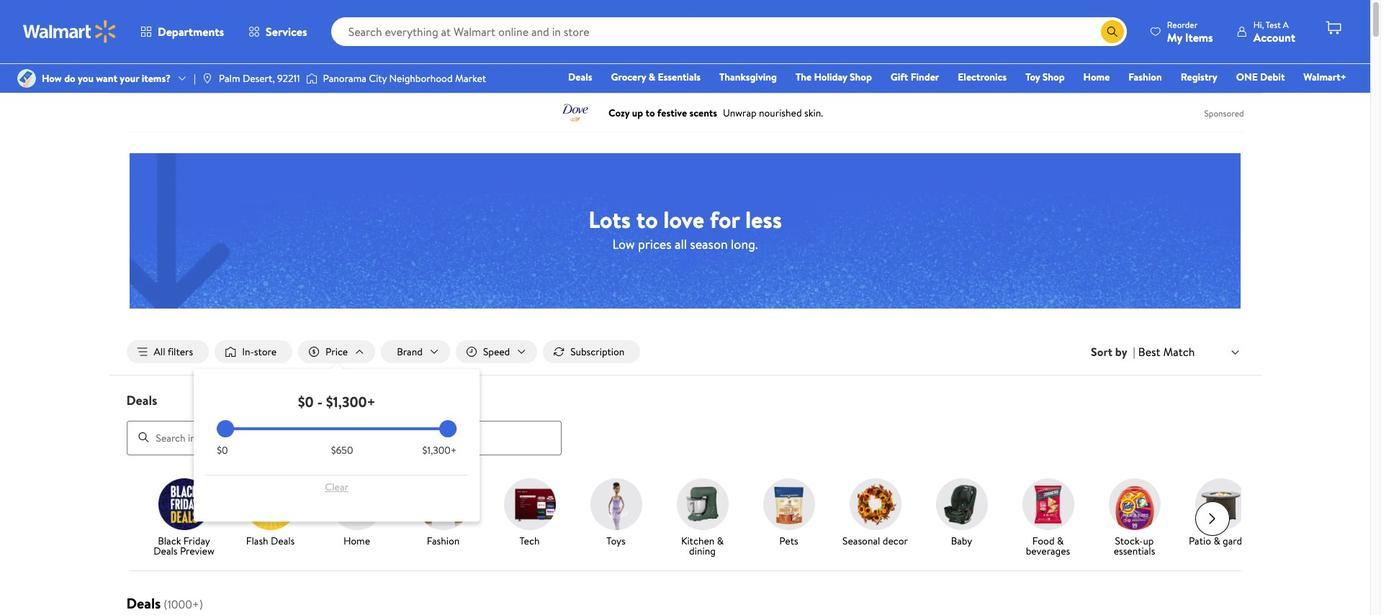 Task type: locate. For each thing, give the bounding box(es) containing it.
the holiday shop link
[[789, 69, 879, 85]]

test
[[1266, 18, 1281, 31]]

stock-
[[1115, 534, 1143, 549]]

0 horizontal spatial fashion
[[427, 534, 460, 549]]

best
[[1139, 344, 1161, 360]]

& for dining
[[717, 534, 724, 549]]

& right patio
[[1214, 534, 1221, 549]]

all
[[675, 235, 687, 253]]

Walmart Site-Wide search field
[[331, 17, 1127, 46]]

black friday deals preview link
[[147, 479, 221, 559]]

0 vertical spatial fashion link
[[1122, 69, 1169, 85]]

0 horizontal spatial fashion link
[[406, 479, 481, 549]]

1 horizontal spatial |
[[1133, 344, 1136, 360]]

electronics link
[[952, 69, 1014, 85]]

in-store
[[242, 345, 277, 359]]

filters
[[168, 345, 193, 359]]

garden
[[1223, 534, 1253, 549]]

1 horizontal spatial fashion link
[[1122, 69, 1169, 85]]

0 horizontal spatial shop
[[850, 70, 872, 84]]

$0 range field
[[217, 428, 457, 431]]

$0 - $1,300+
[[298, 393, 376, 412]]

departments
[[158, 24, 224, 40]]

gift finder link
[[884, 69, 946, 85]]

0 vertical spatial $1,300+
[[326, 393, 376, 412]]

items?
[[142, 71, 171, 86]]

0 vertical spatial home link
[[1077, 69, 1117, 85]]

you
[[78, 71, 94, 86]]

1 vertical spatial $1,300+
[[422, 444, 457, 458]]

food & beverages link
[[1011, 479, 1086, 559]]

1 vertical spatial fashion
[[427, 534, 460, 549]]

patio
[[1189, 534, 1212, 549]]

home down clear search field text image
[[1084, 70, 1110, 84]]

0 vertical spatial fashion
[[1129, 70, 1162, 84]]

hi,
[[1254, 18, 1264, 31]]

flash deals image
[[245, 479, 296, 531]]

$0 for $0 - $1,300+
[[298, 393, 314, 412]]

shop right toy
[[1043, 70, 1065, 84]]

decor
[[883, 534, 908, 549]]

deals inside black friday deals preview
[[154, 544, 178, 559]]

& inside food & beverages
[[1057, 534, 1064, 549]]

clear search field text image
[[1084, 26, 1095, 37]]

deals up 'search' icon
[[126, 392, 157, 410]]

Search search field
[[331, 17, 1127, 46]]

(1000+)
[[164, 597, 203, 613]]

1 horizontal spatial fashion
[[1129, 70, 1162, 84]]

0 vertical spatial |
[[194, 71, 196, 86]]

home link down clear search field text image
[[1077, 69, 1117, 85]]

desert,
[[243, 71, 275, 86]]

Search in deals search field
[[126, 421, 561, 456]]

neighborhood
[[389, 71, 453, 86]]

shop right holiday
[[850, 70, 872, 84]]

fashion left registry link
[[1129, 70, 1162, 84]]

speed button
[[456, 341, 538, 364]]

patio & garden
[[1189, 534, 1253, 549]]

kitchen & dining link
[[665, 479, 740, 559]]

search image
[[138, 432, 149, 444]]

1 vertical spatial home
[[344, 534, 370, 549]]

$1,300+ up $1300 range field
[[326, 393, 376, 412]]

reorder
[[1168, 18, 1198, 31]]

1 horizontal spatial home
[[1084, 70, 1110, 84]]

1 horizontal spatial $0
[[298, 393, 314, 412]]

speed
[[483, 345, 510, 359]]

lots to love for less low prices all season long.
[[589, 203, 782, 253]]

home link
[[1077, 69, 1117, 85], [319, 479, 394, 549]]

pets
[[780, 534, 799, 549]]

grocery & essentials
[[611, 70, 701, 84]]

stock-up essentials link
[[1097, 479, 1172, 559]]

home down home image
[[344, 534, 370, 549]]

& right food
[[1057, 534, 1064, 549]]

the holiday shop
[[796, 70, 872, 84]]

 image
[[17, 69, 36, 88]]

toy shop
[[1026, 70, 1065, 84]]

patio & garden image
[[1195, 479, 1247, 531]]

& inside kitchen & dining
[[717, 534, 724, 549]]

deals left preview
[[154, 544, 178, 559]]

0 horizontal spatial $0
[[217, 444, 228, 458]]

my
[[1168, 29, 1183, 45]]

 image right 92211
[[306, 71, 317, 86]]

lots to love for less. low prices all season long. image
[[129, 153, 1241, 309]]

grocery
[[611, 70, 646, 84]]

subscription
[[571, 345, 625, 359]]

tech
[[520, 534, 540, 549]]

all filters
[[154, 345, 193, 359]]

season
[[690, 235, 728, 253]]

0 vertical spatial $0
[[298, 393, 314, 412]]

 image left palm
[[202, 73, 213, 84]]

love
[[664, 203, 705, 235]]

1 horizontal spatial shop
[[1043, 70, 1065, 84]]

pets link
[[752, 479, 827, 549]]

stock-up essentials
[[1114, 534, 1156, 559]]

sort by |
[[1091, 344, 1136, 360]]

cart contains 0 items total amount $0.00 image
[[1325, 19, 1343, 37]]

best match button
[[1136, 343, 1244, 362]]

patio & garden link
[[1184, 479, 1259, 549]]

& for beverages
[[1057, 534, 1064, 549]]

1 vertical spatial home link
[[319, 479, 394, 549]]

2 shop from the left
[[1043, 70, 1065, 84]]

deals link
[[562, 69, 599, 85]]

Deals search field
[[109, 392, 1262, 456]]

all filters button
[[126, 341, 209, 364]]

& right dining
[[717, 534, 724, 549]]

 image for palm
[[202, 73, 213, 84]]

grocery & essentials link
[[605, 69, 707, 85]]

&
[[649, 70, 656, 84], [717, 534, 724, 549], [1057, 534, 1064, 549], [1214, 534, 1221, 549]]

home link down $650
[[319, 479, 394, 549]]

walmart+ link
[[1298, 69, 1353, 85]]

palm desert, 92211
[[219, 71, 300, 86]]

gift finder
[[891, 70, 939, 84]]

flash deals link
[[233, 479, 308, 549]]

home
[[1084, 70, 1110, 84], [344, 534, 370, 549]]

baby link
[[925, 479, 999, 549]]

beverages
[[1026, 544, 1071, 559]]

fashion down fashion image
[[427, 534, 460, 549]]

& right grocery
[[649, 70, 656, 84]]

panorama
[[323, 71, 367, 86]]

seasonal decor image
[[850, 479, 901, 531]]

0 horizontal spatial $1,300+
[[326, 393, 376, 412]]

1 vertical spatial |
[[1133, 344, 1136, 360]]

1 vertical spatial $0
[[217, 444, 228, 458]]

how do you want your items?
[[42, 71, 171, 86]]

walmart image
[[23, 20, 117, 43]]

up
[[1143, 534, 1154, 549]]

 image
[[306, 71, 317, 86], [202, 73, 213, 84]]

1 horizontal spatial  image
[[306, 71, 317, 86]]

services
[[266, 24, 307, 40]]

fashion link
[[1122, 69, 1169, 85], [406, 479, 481, 549]]

food
[[1033, 534, 1055, 549]]

reorder my items
[[1168, 18, 1214, 45]]

0 horizontal spatial |
[[194, 71, 196, 86]]

toys link
[[579, 479, 654, 549]]

electronics
[[958, 70, 1007, 84]]

$0 for $0
[[217, 444, 228, 458]]

sort
[[1091, 344, 1113, 360]]

0 horizontal spatial home
[[344, 534, 370, 549]]

by
[[1116, 344, 1128, 360]]

clear button
[[217, 476, 457, 499]]

| left palm
[[194, 71, 196, 86]]

dining
[[689, 544, 716, 559]]

| right by on the bottom right of the page
[[1133, 344, 1136, 360]]

services button
[[236, 14, 320, 49]]

deals
[[568, 70, 592, 84], [126, 392, 157, 410], [271, 534, 295, 549], [154, 544, 178, 559], [126, 594, 161, 613]]

0 horizontal spatial  image
[[202, 73, 213, 84]]

price button
[[298, 341, 375, 364]]

fashion
[[1129, 70, 1162, 84], [427, 534, 460, 549]]

tech image
[[504, 479, 556, 531]]

$1,300+ up fashion image
[[422, 444, 457, 458]]



Task type: describe. For each thing, give the bounding box(es) containing it.
holiday
[[814, 70, 848, 84]]

tech link
[[492, 479, 567, 549]]

how
[[42, 71, 62, 86]]

fashion image
[[417, 479, 469, 531]]

market
[[455, 71, 486, 86]]

match
[[1164, 344, 1195, 360]]

walmart+
[[1304, 70, 1347, 84]]

preview
[[180, 544, 214, 559]]

panorama city neighborhood market
[[323, 71, 486, 86]]

flash
[[246, 534, 268, 549]]

less
[[745, 203, 782, 235]]

black friday deals image
[[158, 479, 210, 531]]

account
[[1254, 29, 1296, 45]]

92211
[[277, 71, 300, 86]]

toy shop link
[[1019, 69, 1072, 85]]

store
[[254, 345, 277, 359]]

sort and filter section element
[[109, 329, 1262, 375]]

deals left grocery
[[568, 70, 592, 84]]

toy
[[1026, 70, 1040, 84]]

thanksgiving
[[720, 70, 777, 84]]

food & beverages image
[[1022, 479, 1074, 531]]

baby
[[951, 534, 973, 549]]

| inside sort and filter section element
[[1133, 344, 1136, 360]]

kitchen
[[681, 534, 715, 549]]

items
[[1186, 29, 1214, 45]]

prices
[[638, 235, 672, 253]]

seasonal decor link
[[838, 479, 913, 549]]

$1300 range field
[[217, 428, 457, 431]]

registry
[[1181, 70, 1218, 84]]

0 horizontal spatial home link
[[319, 479, 394, 549]]

in-store button
[[215, 341, 293, 364]]

the
[[796, 70, 812, 84]]

essentials
[[1114, 544, 1156, 559]]

brand
[[397, 345, 423, 359]]

do
[[64, 71, 75, 86]]

seasonal
[[843, 534, 881, 549]]

finder
[[911, 70, 939, 84]]

city
[[369, 71, 387, 86]]

low
[[613, 235, 635, 253]]

best match
[[1139, 344, 1195, 360]]

1 horizontal spatial $1,300+
[[422, 444, 457, 458]]

brand button
[[381, 341, 450, 364]]

deals inside search box
[[126, 392, 157, 410]]

home image
[[331, 479, 383, 531]]

friday
[[184, 534, 210, 549]]

departments button
[[128, 14, 236, 49]]

clear
[[325, 480, 349, 495]]

& for garden
[[1214, 534, 1221, 549]]

one debit link
[[1230, 69, 1292, 85]]

next slide for chipmodulewithimages list image
[[1195, 502, 1230, 536]]

search icon image
[[1107, 26, 1119, 37]]

1 shop from the left
[[850, 70, 872, 84]]

1 vertical spatial fashion link
[[406, 479, 481, 549]]

one debit
[[1237, 70, 1285, 84]]

toys image
[[590, 479, 642, 531]]

pets image
[[763, 479, 815, 531]]

registry link
[[1175, 69, 1224, 85]]

deals (1000+)
[[126, 594, 203, 613]]

1 horizontal spatial home link
[[1077, 69, 1117, 85]]

baby image
[[936, 479, 988, 531]]

& for essentials
[[649, 70, 656, 84]]

subscription button
[[543, 341, 641, 364]]

$650
[[331, 444, 353, 458]]

your
[[120, 71, 139, 86]]

to
[[637, 203, 658, 235]]

toys
[[607, 534, 626, 549]]

lots
[[589, 203, 631, 235]]

hi, test a account
[[1254, 18, 1296, 45]]

food & beverages
[[1026, 534, 1071, 559]]

deals right flash
[[271, 534, 295, 549]]

 image for panorama
[[306, 71, 317, 86]]

seasonal decor
[[843, 534, 908, 549]]

0 vertical spatial home
[[1084, 70, 1110, 84]]

one
[[1237, 70, 1258, 84]]

thanksgiving link
[[713, 69, 784, 85]]

deals left (1000+)
[[126, 594, 161, 613]]

gift
[[891, 70, 909, 84]]

black
[[158, 534, 181, 549]]

long.
[[731, 235, 758, 253]]

-
[[317, 393, 323, 412]]

kitchen and dining image
[[677, 479, 729, 531]]

all
[[154, 345, 165, 359]]

stock-up essentials image
[[1109, 479, 1161, 531]]



Task type: vqa. For each thing, say whether or not it's contained in the screenshot.
Today
no



